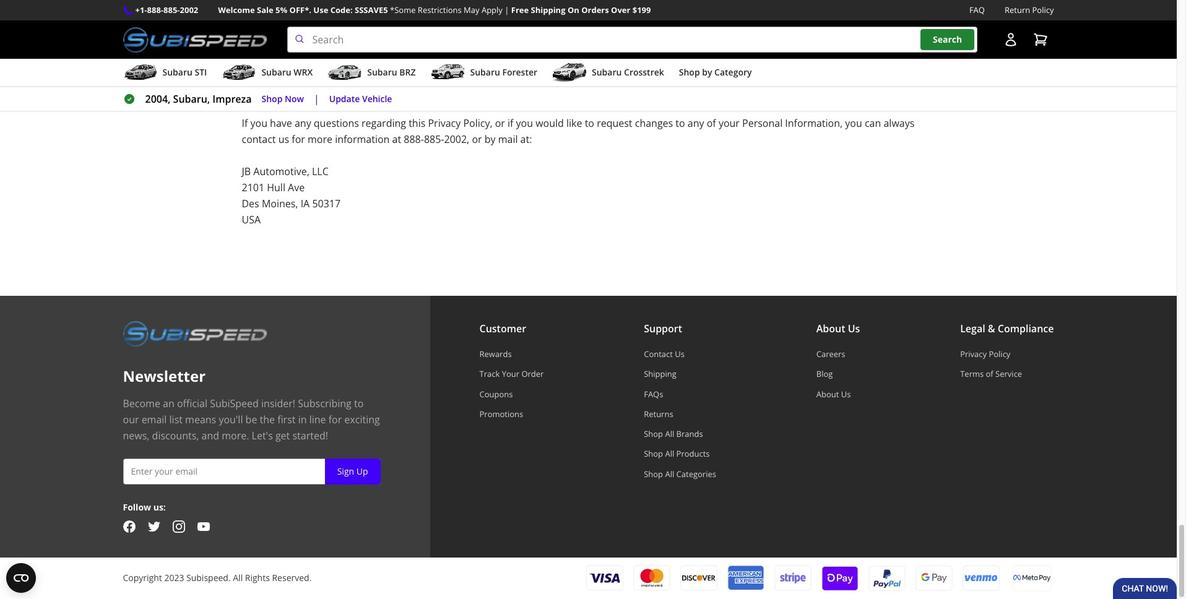 Task type: vqa. For each thing, say whether or not it's contained in the screenshot.
Shop All Brands Link
yes



Task type: describe. For each thing, give the bounding box(es) containing it.
stripe image
[[774, 566, 812, 592]]

first
[[278, 413, 296, 427]]

a subaru brz thumbnail image image
[[328, 63, 362, 82]]

on
[[568, 4, 580, 15]]

blog
[[817, 369, 833, 380]]

hull
[[267, 181, 285, 195]]

by inside dropdown button
[[702, 66, 713, 78]]

get
[[276, 429, 290, 443]]

0 horizontal spatial 888-
[[147, 4, 164, 15]]

3 you from the left
[[846, 117, 863, 130]]

885- inside +1-888-885-2002 link
[[164, 4, 180, 15]]

at inside we are committed to ensuring that our communications are accessible to people with disabilities. to make accessibility-related requests or report barriers, please contact us at 888-885-2002 or
[[366, 37, 375, 51]]

the
[[260, 413, 275, 427]]

visa image
[[586, 566, 623, 592]]

metapay image
[[1014, 575, 1051, 582]]

privacy inside "if you have any questions regarding this privacy policy, or if you would like to request changes to any of your personal information, you can always contact us for more information at 888-885-2002, or by mail at:"
[[428, 117, 461, 130]]

disabilities.
[[640, 21, 691, 35]]

2 about from the top
[[817, 389, 839, 400]]

subispeed
[[210, 397, 259, 411]]

usa
[[242, 213, 261, 227]]

changes
[[635, 117, 673, 130]]

us for contact us link
[[675, 349, 685, 360]]

your
[[502, 369, 520, 380]]

shipping link
[[644, 369, 717, 380]]

our inside become an official subispeed insider! subscribing to our email list means you'll be the first in line for exciting news, discounts, and more. let's get started!
[[123, 413, 139, 427]]

legal
[[961, 322, 986, 336]]

more.
[[222, 429, 249, 443]]

faq
[[970, 4, 985, 15]]

1 vertical spatial of
[[986, 369, 994, 380]]

brands
[[677, 429, 703, 440]]

requests
[[829, 21, 869, 35]]

2002,
[[444, 133, 470, 146]]

jb automotive, llc 2101 hull ave des moines, ia 50317 usa
[[242, 165, 341, 227]]

0 vertical spatial us
[[848, 322, 860, 336]]

subaru for subaru forester
[[470, 66, 500, 78]]

1 any from the left
[[295, 117, 311, 130]]

*some restrictions may apply | free shipping on orders over $199
[[390, 4, 651, 15]]

subaru crosstrek
[[592, 66, 664, 78]]

sssave5
[[355, 4, 388, 15]]

questions
[[314, 117, 359, 130]]

be
[[246, 413, 257, 427]]

shop for shop by category
[[679, 66, 700, 78]]

a subaru forester thumbnail image image
[[431, 63, 465, 82]]

rewards link
[[480, 349, 544, 360]]

shop for shop all products
[[644, 449, 663, 460]]

shop by category
[[679, 66, 752, 78]]

become an official subispeed insider! subscribing to our email list means you'll be the first in line for exciting news, discounts, and more. let's get started!
[[123, 397, 380, 443]]

news,
[[123, 429, 150, 443]]

or down policy,
[[472, 133, 482, 146]]

0 horizontal spatial shipping
[[531, 4, 566, 15]]

support
[[644, 322, 683, 336]]

to inside become an official subispeed insider! subscribing to our email list means you'll be the first in line for exciting news, discounts, and more. let's get started!
[[354, 397, 364, 411]]

follow
[[123, 502, 151, 513]]

a subaru crosstrek thumbnail image image
[[552, 63, 587, 82]]

that
[[385, 21, 403, 35]]

policy for return policy
[[1033, 4, 1054, 15]]

contact
[[345, 89, 402, 106]]

sale
[[257, 4, 274, 15]]

categories
[[677, 469, 717, 480]]

instagram logo image
[[172, 521, 185, 533]]

sign
[[337, 466, 354, 478]]

welcome sale 5% off*. use code: sssave5
[[218, 4, 388, 15]]

communications
[[425, 21, 501, 35]]

insider!
[[261, 397, 295, 411]]

restrictions
[[418, 4, 462, 15]]

means
[[185, 413, 216, 427]]

coupons
[[480, 389, 513, 400]]

ensuring
[[342, 21, 382, 35]]

des
[[242, 197, 259, 211]]

subaru sti button
[[123, 61, 207, 86]]

llc
[[312, 165, 329, 178]]

search
[[933, 34, 963, 45]]

+1-
[[135, 4, 147, 15]]

careers link
[[817, 349, 860, 360]]

accessibility-
[[735, 21, 793, 35]]

email
[[142, 413, 167, 427]]

amex image
[[727, 566, 765, 592]]

a subaru wrx thumbnail image image
[[222, 63, 257, 82]]

1 vertical spatial shipping
[[644, 369, 677, 380]]

started!
[[293, 429, 328, 443]]

information
[[405, 89, 493, 106]]

subscribing
[[298, 397, 352, 411]]

twitter logo image
[[148, 521, 160, 533]]

subaru crosstrek button
[[552, 61, 664, 86]]

1 subispeed logo image from the top
[[123, 27, 267, 53]]

update vehicle button
[[329, 92, 392, 106]]

at inside "if you have any questions regarding this privacy policy, or if you would like to request changes to any of your personal information, you can always contact us for more information at 888-885-2002, or by mail at:"
[[392, 133, 401, 146]]

jb
[[242, 165, 251, 178]]

if
[[508, 117, 514, 130]]

customer
[[480, 322, 526, 336]]

track
[[480, 369, 500, 380]]

subaru for subaru sti
[[163, 66, 193, 78]]

all for categories
[[665, 469, 675, 480]]

report
[[884, 21, 913, 35]]

up
[[357, 466, 368, 478]]

googlepay image
[[916, 565, 953, 592]]

official
[[177, 397, 207, 411]]

update
[[329, 93, 360, 105]]

shop all categories link
[[644, 469, 717, 480]]

track your order
[[480, 369, 544, 380]]

Enter your email text field
[[123, 459, 381, 485]]

or left 'report'
[[871, 21, 881, 35]]

at:
[[521, 133, 532, 146]]

more
[[308, 133, 333, 146]]

search input field
[[287, 27, 978, 53]]

sign up button
[[325, 459, 381, 485]]

in
[[298, 413, 307, 427]]

5%
[[276, 4, 288, 15]]

to right changes
[[676, 117, 685, 130]]

1 you from the left
[[251, 117, 268, 130]]

contact inside "if you have any questions regarding this privacy policy, or if you would like to request changes to any of your personal information, you can always contact us for more information at 888-885-2002, or by mail at:"
[[242, 133, 276, 146]]

shop all products
[[644, 449, 710, 460]]

rewards
[[480, 349, 512, 360]]

code:
[[331, 4, 353, 15]]

youtube logo image
[[197, 521, 210, 533]]

order
[[522, 369, 544, 380]]

return policy link
[[1005, 4, 1054, 17]]

would
[[536, 117, 564, 130]]

subispeed.
[[186, 572, 231, 584]]



Task type: locate. For each thing, give the bounding box(es) containing it.
shop all brands link
[[644, 429, 717, 440]]

subaru for subaru brz
[[367, 66, 397, 78]]

2 horizontal spatial you
[[846, 117, 863, 130]]

let's
[[252, 429, 273, 443]]

1 horizontal spatial us
[[353, 37, 363, 51]]

shop down shop all products
[[644, 469, 663, 480]]

are up the barriers,
[[259, 21, 274, 35]]

1 vertical spatial our
[[123, 413, 139, 427]]

2002 left welcome in the left of the page
[[180, 4, 198, 15]]

shop left 'category'
[[679, 66, 700, 78]]

0 horizontal spatial at
[[366, 37, 375, 51]]

privacy policy link
[[961, 349, 1054, 360]]

us down ensuring
[[353, 37, 363, 51]]

1 vertical spatial us
[[675, 349, 685, 360]]

about us up the careers link
[[817, 322, 860, 336]]

1 vertical spatial by
[[485, 133, 496, 146]]

all
[[665, 429, 675, 440], [665, 449, 675, 460], [665, 469, 675, 480], [233, 572, 243, 584]]

to
[[693, 21, 705, 35]]

0 vertical spatial privacy
[[428, 117, 461, 130]]

for right line
[[329, 413, 342, 427]]

us:
[[153, 502, 166, 513]]

if you have any questions regarding this privacy policy, or if you would like to request changes to any of your personal information, you can always contact us for more information at 888-885-2002, or by mail at:
[[242, 117, 915, 146]]

to right like
[[585, 117, 595, 130]]

0 horizontal spatial us
[[279, 133, 289, 146]]

0 horizontal spatial |
[[314, 92, 319, 106]]

0 vertical spatial 888-
[[147, 4, 164, 15]]

about down blog
[[817, 389, 839, 400]]

| right now
[[314, 92, 319, 106]]

us up the careers link
[[848, 322, 860, 336]]

2 vertical spatial 888-
[[404, 133, 424, 146]]

2 about us from the top
[[817, 389, 851, 400]]

2002
[[180, 4, 198, 15], [418, 37, 441, 51]]

1 vertical spatial about
[[817, 389, 839, 400]]

all for products
[[665, 449, 675, 460]]

for inside become an official subispeed insider! subscribing to our email list means you'll be the first in line for exciting news, discounts, and more. let's get started!
[[329, 413, 342, 427]]

off*.
[[290, 4, 312, 15]]

subaru forester
[[470, 66, 538, 78]]

0 vertical spatial about
[[817, 322, 846, 336]]

888- inside "if you have any questions regarding this privacy policy, or if you would like to request changes to any of your personal information, you can always contact us for more information at 888-885-2002, or by mail at:"
[[404, 133, 424, 146]]

1 horizontal spatial of
[[986, 369, 994, 380]]

are up sales@subispeed.com.
[[504, 21, 519, 35]]

crosstrek
[[624, 66, 664, 78]]

1 horizontal spatial by
[[702, 66, 713, 78]]

contact up a subaru brz thumbnail image
[[316, 37, 350, 51]]

and
[[315, 89, 342, 106]]

us up 'shipping' link
[[675, 349, 685, 360]]

0 vertical spatial |
[[505, 4, 509, 15]]

have
[[270, 117, 292, 130]]

1 horizontal spatial you
[[516, 117, 533, 130]]

our right that
[[406, 21, 422, 35]]

0 vertical spatial by
[[702, 66, 713, 78]]

make
[[707, 21, 733, 35]]

0 horizontal spatial 885-
[[164, 4, 180, 15]]

faqs
[[644, 389, 664, 400]]

0 vertical spatial 2002
[[180, 4, 198, 15]]

subaru,
[[173, 92, 210, 106]]

questions
[[242, 89, 312, 106]]

0 horizontal spatial privacy
[[428, 117, 461, 130]]

1 vertical spatial subispeed logo image
[[123, 321, 267, 347]]

questions and contact information
[[242, 89, 493, 106]]

&
[[988, 322, 996, 336]]

1 vertical spatial 888-
[[378, 37, 398, 51]]

shop now
[[262, 93, 304, 105]]

1 horizontal spatial our
[[406, 21, 422, 35]]

you right if
[[516, 117, 533, 130]]

open widget image
[[6, 564, 36, 593]]

of left your
[[707, 117, 716, 130]]

1 about from the top
[[817, 322, 846, 336]]

1 vertical spatial us
[[279, 133, 289, 146]]

885- inside "if you have any questions regarding this privacy policy, or if you would like to request changes to any of your personal information, you can always contact us for more information at 888-885-2002, or by mail at:"
[[424, 133, 444, 146]]

1 horizontal spatial privacy
[[961, 349, 987, 360]]

2002 inside we are committed to ensuring that our communications are accessible to people with disabilities. to make accessibility-related requests or report barriers, please contact us at 888-885-2002 or
[[418, 37, 441, 51]]

all left 'rights'
[[233, 572, 243, 584]]

shipping down "contact"
[[644, 369, 677, 380]]

0 horizontal spatial by
[[485, 133, 496, 146]]

sign up
[[337, 466, 368, 478]]

us
[[353, 37, 363, 51], [279, 133, 289, 146]]

returns link
[[644, 409, 717, 420]]

policy right return
[[1033, 4, 1054, 15]]

1 about us from the top
[[817, 322, 860, 336]]

related
[[793, 21, 826, 35]]

0 horizontal spatial 2002
[[180, 4, 198, 15]]

3 subaru from the left
[[367, 66, 397, 78]]

885- inside we are committed to ensuring that our communications are accessible to people with disabilities. to make accessibility-related requests or report barriers, please contact us at 888-885-2002 or
[[398, 37, 418, 51]]

subaru left crosstrek
[[592, 66, 622, 78]]

shipping up accessible
[[531, 4, 566, 15]]

subaru left sti
[[163, 66, 193, 78]]

1 horizontal spatial |
[[505, 4, 509, 15]]

or down the communications
[[443, 37, 453, 51]]

facebook logo image
[[123, 521, 135, 533]]

button image
[[1004, 32, 1018, 47]]

| left the 'free'
[[505, 4, 509, 15]]

all left brands
[[665, 429, 675, 440]]

subaru left forester
[[470, 66, 500, 78]]

terms
[[961, 369, 984, 380]]

1 vertical spatial policy
[[989, 349, 1011, 360]]

faqs link
[[644, 389, 717, 400]]

+1-888-885-2002 link
[[135, 4, 198, 17]]

please
[[283, 37, 313, 51]]

of right terms
[[986, 369, 994, 380]]

for inside "if you have any questions regarding this privacy policy, or if you would like to request changes to any of your personal information, you can always contact us for more information at 888-885-2002, or by mail at:"
[[292, 133, 305, 146]]

by left mail
[[485, 133, 496, 146]]

1 horizontal spatial 888-
[[378, 37, 398, 51]]

become
[[123, 397, 160, 411]]

2 you from the left
[[516, 117, 533, 130]]

1 horizontal spatial at
[[392, 133, 401, 146]]

brz
[[400, 66, 416, 78]]

this
[[409, 117, 426, 130]]

sti
[[195, 66, 207, 78]]

if
[[242, 117, 248, 130]]

to down on
[[571, 21, 580, 35]]

our up news,
[[123, 413, 139, 427]]

at down ensuring
[[366, 37, 375, 51]]

2 horizontal spatial 885-
[[424, 133, 444, 146]]

1 vertical spatial at
[[392, 133, 401, 146]]

any right have
[[295, 117, 311, 130]]

all for brands
[[665, 429, 675, 440]]

subaru inside "dropdown button"
[[367, 66, 397, 78]]

return policy
[[1005, 4, 1054, 15]]

at down the regarding
[[392, 133, 401, 146]]

shop for shop all categories
[[644, 469, 663, 480]]

free
[[511, 4, 529, 15]]

|
[[505, 4, 509, 15], [314, 92, 319, 106]]

an
[[163, 397, 175, 411]]

or
[[871, 21, 881, 35], [443, 37, 453, 51], [495, 117, 505, 130], [472, 133, 482, 146]]

0 vertical spatial about us
[[817, 322, 860, 336]]

2 are from the left
[[504, 21, 519, 35]]

promotions
[[480, 409, 523, 420]]

subispeed logo image up sti
[[123, 27, 267, 53]]

0 vertical spatial for
[[292, 133, 305, 146]]

our inside we are committed to ensuring that our communications are accessible to people with disabilities. to make accessibility-related requests or report barriers, please contact us at 888-885-2002 or
[[406, 21, 422, 35]]

legal & compliance
[[961, 322, 1054, 336]]

5 subaru from the left
[[592, 66, 622, 78]]

for
[[292, 133, 305, 146], [329, 413, 342, 427]]

1 vertical spatial |
[[314, 92, 319, 106]]

subispeed logo image
[[123, 27, 267, 53], [123, 321, 267, 347]]

1 horizontal spatial any
[[688, 117, 705, 130]]

subaru up the questions
[[262, 66, 292, 78]]

888- inside we are committed to ensuring that our communications are accessible to people with disabilities. to make accessibility-related requests or report barriers, please contact us at 888-885-2002 or
[[378, 37, 398, 51]]

0 horizontal spatial of
[[707, 117, 716, 130]]

2002 inside +1-888-885-2002 link
[[180, 4, 198, 15]]

1 horizontal spatial 2002
[[418, 37, 441, 51]]

we
[[242, 21, 257, 35]]

shop for shop now
[[262, 93, 283, 105]]

0 horizontal spatial our
[[123, 413, 139, 427]]

us down have
[[279, 133, 289, 146]]

2002 up a subaru forester thumbnail image
[[418, 37, 441, 51]]

us inside we are committed to ensuring that our communications are accessible to people with disabilities. to make accessibility-related requests or report barriers, please contact us at 888-885-2002 or
[[353, 37, 363, 51]]

policy for privacy policy
[[989, 349, 1011, 360]]

subaru for subaru crosstrek
[[592, 66, 622, 78]]

privacy up 2002, at the left top of the page
[[428, 117, 461, 130]]

mastercard image
[[633, 566, 670, 592]]

committed
[[277, 21, 327, 35]]

about up "careers"
[[817, 322, 846, 336]]

exciting
[[345, 413, 380, 427]]

information,
[[785, 117, 843, 130]]

terms of service
[[961, 369, 1023, 380]]

4 subaru from the left
[[470, 66, 500, 78]]

0 vertical spatial shipping
[[531, 4, 566, 15]]

1 vertical spatial contact
[[242, 133, 276, 146]]

0 vertical spatial policy
[[1033, 4, 1054, 15]]

to down the code:
[[330, 21, 339, 35]]

0 horizontal spatial contact
[[242, 133, 276, 146]]

1 vertical spatial privacy
[[961, 349, 987, 360]]

contact inside we are committed to ensuring that our communications are accessible to people with disabilities. to make accessibility-related requests or report barriers, please contact us at 888-885-2002 or
[[316, 37, 350, 51]]

we are committed to ensuring that our communications are accessible to people with disabilities. to make accessibility-related requests or report barriers, please contact us at 888-885-2002 or
[[242, 21, 913, 51]]

0 vertical spatial of
[[707, 117, 716, 130]]

contact down 'if'
[[242, 133, 276, 146]]

2 subispeed logo image from the top
[[123, 321, 267, 347]]

discounts,
[[152, 429, 199, 443]]

like
[[567, 117, 582, 130]]

1 are from the left
[[259, 21, 274, 35]]

0 horizontal spatial you
[[251, 117, 268, 130]]

return
[[1005, 4, 1031, 15]]

2 vertical spatial 885-
[[424, 133, 444, 146]]

885- down the this
[[424, 133, 444, 146]]

all down shop all brands
[[665, 449, 675, 460]]

subaru wrx
[[262, 66, 313, 78]]

1 horizontal spatial contact
[[316, 37, 350, 51]]

0 vertical spatial contact
[[316, 37, 350, 51]]

1 horizontal spatial for
[[329, 413, 342, 427]]

0 vertical spatial at
[[366, 37, 375, 51]]

1 vertical spatial 2002
[[418, 37, 441, 51]]

shop now link
[[262, 92, 304, 106]]

subispeed logo image up newsletter
[[123, 321, 267, 347]]

venmo image
[[963, 565, 1000, 592]]

885- right the +1-
[[164, 4, 180, 15]]

subaru left the brz
[[367, 66, 397, 78]]

0 vertical spatial our
[[406, 21, 422, 35]]

by left 'category'
[[702, 66, 713, 78]]

of
[[707, 117, 716, 130], [986, 369, 994, 380]]

or left if
[[495, 117, 505, 130]]

policy up terms of service link
[[989, 349, 1011, 360]]

1 horizontal spatial are
[[504, 21, 519, 35]]

of inside "if you have any questions regarding this privacy policy, or if you would like to request changes to any of your personal information, you can always contact us for more information at 888-885-2002, or by mail at:"
[[707, 117, 716, 130]]

all down shop all products
[[665, 469, 675, 480]]

1 vertical spatial about us
[[817, 389, 851, 400]]

1 vertical spatial for
[[329, 413, 342, 427]]

2 vertical spatial us
[[841, 389, 851, 400]]

1 horizontal spatial 885-
[[398, 37, 418, 51]]

1 subaru from the left
[[163, 66, 193, 78]]

blog link
[[817, 369, 860, 380]]

apply
[[482, 4, 503, 15]]

1 vertical spatial 885-
[[398, 37, 418, 51]]

any left your
[[688, 117, 705, 130]]

line
[[309, 413, 326, 427]]

1 horizontal spatial shipping
[[644, 369, 677, 380]]

policy,
[[463, 117, 493, 130]]

shop down shop all brands
[[644, 449, 663, 460]]

a subaru sti thumbnail image image
[[123, 63, 158, 82]]

888-
[[147, 4, 164, 15], [378, 37, 398, 51], [404, 133, 424, 146]]

privacy up terms
[[961, 349, 987, 360]]

shop for shop all brands
[[644, 429, 663, 440]]

mail
[[498, 133, 518, 146]]

impreza
[[213, 92, 252, 106]]

policy
[[1033, 4, 1054, 15], [989, 349, 1011, 360]]

contact
[[644, 349, 673, 360]]

subaru inside dropdown button
[[592, 66, 622, 78]]

discover image
[[680, 566, 717, 592]]

$199
[[633, 4, 651, 15]]

shop inside shop now link
[[262, 93, 283, 105]]

may
[[464, 4, 480, 15]]

0 horizontal spatial any
[[295, 117, 311, 130]]

2023
[[164, 572, 184, 584]]

*some
[[390, 4, 416, 15]]

subaru for subaru wrx
[[262, 66, 292, 78]]

barriers,
[[242, 37, 281, 51]]

careers
[[817, 349, 846, 360]]

2 any from the left
[[688, 117, 705, 130]]

0 horizontal spatial policy
[[989, 349, 1011, 360]]

shop down returns
[[644, 429, 663, 440]]

shop left now
[[262, 93, 283, 105]]

us for about us link
[[841, 389, 851, 400]]

1 horizontal spatial policy
[[1033, 4, 1054, 15]]

shop inside shop by category dropdown button
[[679, 66, 700, 78]]

newsletter
[[123, 366, 206, 387]]

885- down that
[[398, 37, 418, 51]]

over
[[611, 4, 631, 15]]

2 horizontal spatial 888-
[[404, 133, 424, 146]]

about us link
[[817, 389, 860, 400]]

shop all categories
[[644, 469, 717, 480]]

you right 'if'
[[251, 117, 268, 130]]

you left can
[[846, 117, 863, 130]]

sales@subispeed.com.
[[456, 37, 562, 51]]

people
[[583, 21, 615, 35]]

paypal image
[[869, 565, 906, 592]]

us inside "if you have any questions regarding this privacy policy, or if you would like to request changes to any of your personal information, you can always contact us for more information at 888-885-2002, or by mail at:"
[[279, 133, 289, 146]]

about us down the blog link on the right bottom
[[817, 389, 851, 400]]

0 horizontal spatial are
[[259, 21, 274, 35]]

0 vertical spatial us
[[353, 37, 363, 51]]

subaru brz button
[[328, 61, 416, 86]]

+1-888-885-2002
[[135, 4, 198, 15]]

sales@subispeed.com. link
[[456, 37, 562, 51]]

shoppay image
[[822, 565, 859, 592]]

for left the more
[[292, 133, 305, 146]]

0 vertical spatial 885-
[[164, 4, 180, 15]]

us down the blog link on the right bottom
[[841, 389, 851, 400]]

0 vertical spatial subispeed logo image
[[123, 27, 267, 53]]

2 subaru from the left
[[262, 66, 292, 78]]

by inside "if you have any questions regarding this privacy policy, or if you would like to request changes to any of your personal information, you can always contact us for more information at 888-885-2002, or by mail at:"
[[485, 133, 496, 146]]

to up the exciting
[[354, 397, 364, 411]]

0 horizontal spatial for
[[292, 133, 305, 146]]



